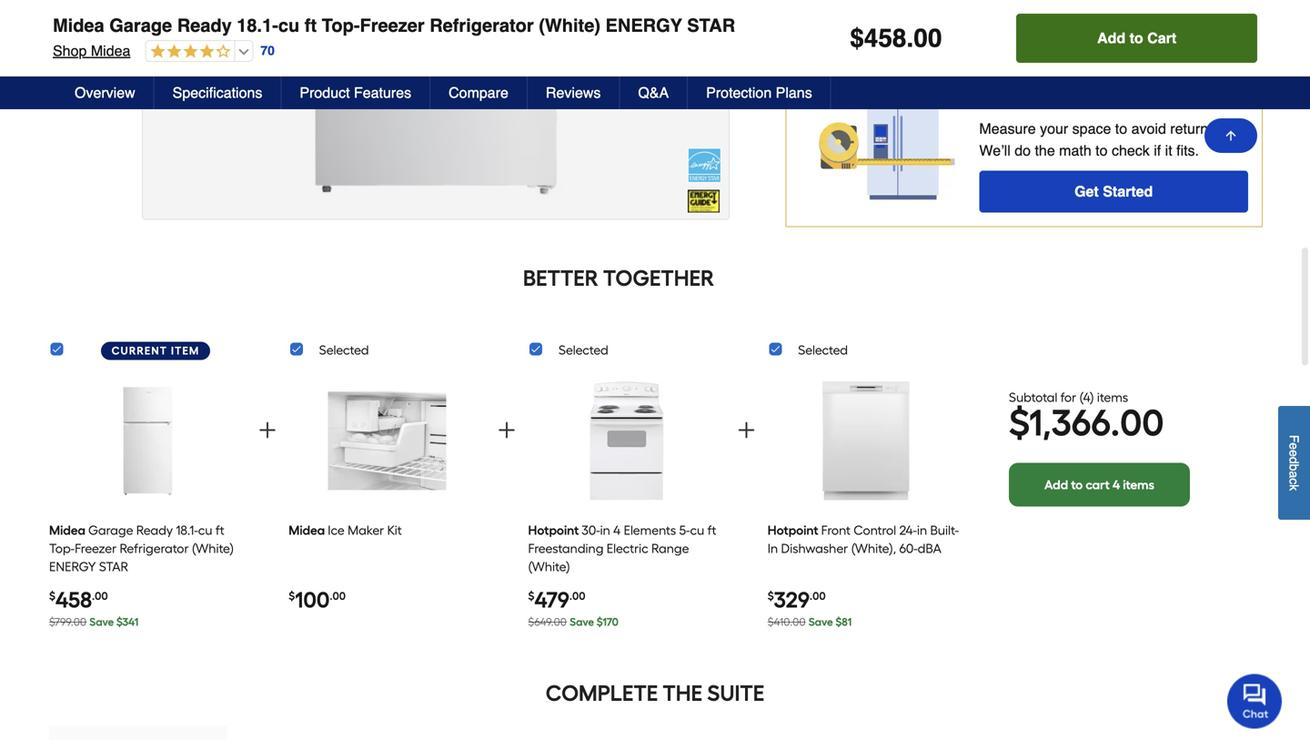 Task type: locate. For each thing, give the bounding box(es) containing it.
item
[[998, 4, 1022, 19]]

in
[[768, 541, 778, 556]]

$410.00 save $ 81
[[768, 615, 852, 629]]

garage for midea garage ready 18.1-cu ft top-freezer refrigerator (white) energy star
[[109, 15, 172, 36]]

1 vertical spatial add
[[1045, 477, 1069, 492]]

your
[[894, 4, 919, 19], [1041, 120, 1069, 137]]

your inside measure your space to avoid returns. we'll do the math to check if it fits.
[[1041, 120, 1069, 137]]

4 right for
[[1084, 389, 1091, 405]]

it inside return your new, unused item in-store or ship it back to us free of charge.
[[1113, 4, 1119, 19]]

shop midea down 5618990
[[53, 42, 131, 59]]

0 horizontal spatial hotpoint
[[528, 522, 579, 538]]

add down ship
[[1098, 30, 1126, 46]]

458 inside list item
[[56, 587, 92, 613]]

.00 inside $ 479 .00
[[570, 589, 586, 603]]

ready for midea garage ready 18.1-cu ft top-freezer refrigerator (white) energy star
[[177, 15, 232, 36]]

selected
[[319, 342, 369, 358], [559, 342, 609, 358], [799, 342, 848, 358]]

in
[[600, 522, 611, 538], [918, 522, 928, 538]]

1 vertical spatial 458
[[56, 587, 92, 613]]

garage inside the midea garage ready 18.1-cu ft top-freezer refrigerator (white) energy star item # 5618990 | model # mrt18d3bww
[[104, 0, 167, 21]]

refrigerator for midea garage ready 18.1-cu ft top-freezer refrigerator (white) energy star item # 5618990 | model # mrt18d3bww
[[424, 0, 529, 21]]

1 horizontal spatial 458
[[865, 24, 907, 53]]

$ inside $ 329 .00
[[768, 589, 774, 603]]

18.1- inside the midea garage ready 18.1-cu ft top-freezer refrigerator (white) energy star item # 5618990 | model # mrt18d3bww
[[231, 0, 273, 21]]

$
[[850, 24, 865, 53], [1010, 401, 1030, 444], [49, 589, 56, 603], [289, 589, 295, 603], [528, 589, 535, 603], [768, 589, 774, 603], [116, 615, 122, 629], [597, 615, 603, 629], [836, 615, 842, 629]]

4.2 stars image
[[146, 44, 231, 61], [141, 51, 225, 68]]

do
[[1015, 142, 1031, 159]]

(white) inside garage ready 18.1-cu ft top-freezer refrigerator (white) energy star
[[192, 541, 234, 556]]

shop midea down +13 on the left top of page
[[47, 51, 125, 67]]

freezer inside the midea garage ready 18.1-cu ft top-freezer refrigerator (white) energy star item # 5618990 | model # mrt18d3bww
[[355, 0, 419, 21]]

selected for 479
[[559, 342, 609, 358]]

00
[[914, 24, 943, 53]]

star inside the midea garage ready 18.1-cu ft top-freezer refrigerator (white) energy star item # 5618990 | model # mrt18d3bww
[[682, 0, 730, 21]]

to
[[1153, 4, 1164, 19], [1130, 30, 1144, 46], [1116, 120, 1128, 137], [1096, 142, 1108, 159], [1072, 477, 1083, 492]]

the
[[663, 680, 703, 706]]

hotpoint
[[528, 522, 579, 538], [768, 522, 819, 538]]

ready right '|'
[[177, 15, 232, 36]]

$410.00
[[768, 615, 806, 629]]

top- up $ 458 .00
[[49, 541, 75, 556]]

or
[[1071, 4, 1083, 19]]

hotpoint up in
[[768, 522, 819, 538]]

plus image
[[257, 419, 278, 441], [496, 419, 518, 441], [736, 419, 758, 441]]

$ up $649.00
[[528, 589, 535, 603]]

top- up product features
[[322, 15, 360, 36]]

midea for midea garage ready 18.1-cu ft top-freezer refrigerator (white) energy star item # 5618990 | model # mrt18d3bww
[[47, 0, 99, 21]]

star inside garage ready 18.1-cu ft top-freezer refrigerator (white) energy star
[[99, 559, 128, 574]]

q&a
[[638, 84, 669, 101]]

1 horizontal spatial hotpoint
[[768, 522, 819, 538]]

0 vertical spatial your
[[894, 4, 919, 19]]

fits.
[[1177, 142, 1200, 159]]

.00 inside $ 100 .00
[[330, 589, 346, 603]]

f
[[1288, 435, 1302, 443]]

458 list item
[[49, 368, 246, 639]]

refrigerator inside the midea garage ready 18.1-cu ft top-freezer refrigerator (white) energy star item # 5618990 | model # mrt18d3bww
[[424, 0, 529, 21]]

dba
[[918, 541, 942, 556]]

get started button
[[980, 171, 1249, 213]]

top- inside garage ready 18.1-cu ft top-freezer refrigerator (white) energy star
[[49, 541, 75, 556]]

star up protection on the right top of page
[[687, 15, 736, 36]]

us
[[1168, 4, 1181, 19]]

your up the
[[1041, 120, 1069, 137]]

plus image for 458
[[257, 419, 278, 441]]

1 horizontal spatial your
[[1041, 120, 1069, 137]]

energy up item number 5 6 1 8 9 9 0 and model number m r t 1 8 d 3 b w w element
[[600, 0, 677, 21]]

midea for midea
[[49, 522, 86, 538]]

458 down return
[[865, 24, 907, 53]]

.00 inside subtotal for ( 4 ) items $ 1,366 .00
[[1111, 401, 1165, 444]]

.00 for 329
[[810, 589, 826, 603]]

e up b
[[1288, 450, 1302, 457]]

plans
[[776, 84, 813, 101]]

avoid
[[1132, 120, 1167, 137]]

0 horizontal spatial in
[[600, 522, 611, 538]]

your inside return your new, unused item in-store or ship it back to us free of charge.
[[894, 4, 919, 19]]

2 horizontal spatial plus image
[[736, 419, 758, 441]]

items
[[1098, 389, 1129, 405], [1123, 477, 1155, 492]]

1 horizontal spatial plus image
[[496, 419, 518, 441]]

specifications button
[[154, 76, 282, 109]]

0 vertical spatial it
[[1113, 4, 1119, 19]]

energy inside the midea garage ready 18.1-cu ft top-freezer refrigerator (white) energy star item # 5618990 | model # mrt18d3bww
[[600, 0, 677, 21]]

add inside button
[[1098, 30, 1126, 46]]

shop midea
[[53, 42, 131, 59], [47, 51, 125, 67]]

top- up product
[[316, 0, 355, 21]]

top- for midea garage ready 18.1-cu ft top-freezer refrigerator (white) energy star item # 5618990 | model # mrt18d3bww
[[316, 0, 355, 21]]

learn more link
[[898, 20, 964, 39]]

4 inside 30-in 4 elements 5-cu ft freestanding electric range (white)
[[614, 522, 621, 538]]

hotpoint inside 329 list item
[[768, 522, 819, 538]]

better together
[[523, 265, 715, 291]]

your for measure
[[1041, 120, 1069, 137]]

341
[[122, 615, 138, 629]]

it right ship
[[1113, 4, 1119, 19]]

$ 458 .00
[[49, 587, 108, 613]]

4 right cart
[[1113, 477, 1121, 492]]

add to cart 4 items
[[1045, 477, 1155, 492]]

$ 329 .00
[[768, 587, 826, 613]]

24-
[[900, 522, 918, 538]]

1 horizontal spatial it
[[1166, 142, 1173, 159]]

it right if
[[1166, 142, 1173, 159]]

free
[[1185, 4, 1207, 19]]

0 vertical spatial 458
[[865, 24, 907, 53]]

in up dba
[[918, 522, 928, 538]]

add for add to cart 4 items
[[1045, 477, 1069, 492]]

product features button
[[282, 76, 431, 109]]

e
[[1288, 443, 1302, 450], [1288, 450, 1302, 457]]

e up d
[[1288, 443, 1302, 450]]

458 for .00
[[56, 587, 92, 613]]

save inside 458 list item
[[89, 615, 114, 629]]

1 vertical spatial items
[[1123, 477, 1155, 492]]

0 horizontal spatial your
[[894, 4, 919, 19]]

1 horizontal spatial add
[[1098, 30, 1126, 46]]

reviews button
[[528, 76, 620, 109]]

return your new, unused item in-store or ship it back to us free of charge.
[[852, 4, 1221, 37]]

garage
[[104, 0, 167, 21], [109, 15, 172, 36], [88, 522, 133, 538]]

0 vertical spatial items
[[1098, 389, 1129, 405]]

3 save from the left
[[809, 615, 834, 629]]

freezer
[[355, 0, 419, 21], [360, 15, 425, 36], [75, 541, 117, 556]]

2 in from the left
[[918, 522, 928, 538]]

2 hotpoint from the left
[[768, 522, 819, 538]]

more
[[935, 22, 964, 37]]

.00
[[1111, 401, 1165, 444], [92, 589, 108, 603], [330, 589, 346, 603], [570, 589, 586, 603], [810, 589, 826, 603]]

.00 right )
[[1111, 401, 1165, 444]]

3 selected from the left
[[799, 342, 848, 358]]

items right )
[[1098, 389, 1129, 405]]

energy up 'q&a'
[[606, 15, 683, 36]]

cu inside garage ready 18.1-cu ft top-freezer refrigerator (white) energy star
[[198, 522, 213, 538]]

# right item
[[76, 27, 83, 42]]

1 save from the left
[[89, 615, 114, 629]]

458
[[865, 24, 907, 53], [56, 587, 92, 613]]

freezer for midea garage ready 18.1-cu ft top-freezer refrigerator (white) energy star item # 5618990 | model # mrt18d3bww
[[355, 0, 419, 21]]

midea inside 458 list item
[[49, 522, 86, 538]]

complete the suite
[[546, 680, 765, 706]]

f e e d b a c k
[[1288, 435, 1302, 491]]

458 up $799.00
[[56, 587, 92, 613]]

0 vertical spatial 4
[[1084, 389, 1091, 405]]

0 vertical spatial add
[[1098, 30, 1126, 46]]

midea  #mrt18d3bww image
[[143, 0, 729, 219]]

star for midea garage ready 18.1-cu ft top-freezer refrigerator (white) energy star item # 5618990 | model # mrt18d3bww
[[682, 0, 730, 21]]

cu inside 30-in 4 elements 5-cu ft freestanding electric range (white)
[[690, 522, 705, 538]]

started
[[1103, 183, 1154, 200]]

top- for midea garage ready 18.1-cu ft top-freezer refrigerator (white) energy star
[[322, 15, 360, 36]]

specifications
[[173, 84, 263, 101]]

1 vertical spatial 4
[[1113, 477, 1121, 492]]

energy guide image
[[688, 190, 720, 213]]

30-
[[582, 522, 600, 538]]

save left 170 on the bottom of page
[[570, 615, 594, 629]]

add to cart
[[1098, 30, 1177, 46]]

in inside front control 24-in built- in dishwasher (white), 60-dba
[[918, 522, 928, 538]]

refrigerator for midea garage ready 18.1-cu ft top-freezer refrigerator (white) energy star
[[430, 15, 534, 36]]

70 down the mrt18d3bww
[[255, 51, 269, 65]]

ft inside garage ready 18.1-cu ft top-freezer refrigerator (white) energy star
[[216, 522, 224, 538]]

.00 inside $ 329 .00
[[810, 589, 826, 603]]

save inside 479 "list item"
[[570, 615, 594, 629]]

2 horizontal spatial selected
[[799, 342, 848, 358]]

0 horizontal spatial add
[[1045, 477, 1069, 492]]

$ down midea ice maker kit
[[289, 589, 295, 603]]

items right cart
[[1123, 477, 1155, 492]]

(white)
[[534, 0, 595, 21], [539, 15, 601, 36], [192, 541, 234, 556], [528, 559, 570, 574]]

4
[[1084, 389, 1091, 405], [1113, 477, 1121, 492], [614, 522, 621, 538]]

garage up $ 458 .00
[[88, 522, 133, 538]]

midea garage ready 18.1-cu ft top-freezer refrigerator (white) energy star
[[53, 15, 736, 36]]

.00 up $410.00 save $ 81
[[810, 589, 826, 603]]

1 horizontal spatial #
[[182, 27, 189, 42]]

features
[[354, 84, 412, 101]]

midea inside the 100 list item
[[289, 522, 325, 538]]

ready up the mrt18d3bww
[[172, 0, 226, 21]]

overview
[[75, 84, 135, 101]]

energy for midea garage ready 18.1-cu ft top-freezer refrigerator (white) energy star
[[606, 15, 683, 36]]

save left 341
[[89, 615, 114, 629]]

1 hotpoint from the left
[[528, 522, 579, 538]]

18.1-
[[231, 0, 273, 21], [237, 15, 278, 36], [176, 522, 198, 538]]

1 vertical spatial it
[[1166, 142, 1173, 159]]

your up learn
[[894, 4, 919, 19]]

1,366
[[1030, 401, 1111, 444]]

range
[[652, 541, 690, 556]]

it inside measure your space to avoid returns. we'll do the math to check if it fits.
[[1166, 142, 1173, 159]]

learn
[[898, 22, 931, 37]]

.00 down ice
[[330, 589, 346, 603]]

2 vertical spatial 4
[[614, 522, 621, 538]]

1 horizontal spatial in
[[918, 522, 928, 538]]

current item
[[112, 344, 200, 357]]

in up electric
[[600, 522, 611, 538]]

0 horizontal spatial plus image
[[257, 419, 278, 441]]

$ up $410.00
[[768, 589, 774, 603]]

midea inside the midea garage ready 18.1-cu ft top-freezer refrigerator (white) energy star item # 5618990 | model # mrt18d3bww
[[47, 0, 99, 21]]

1 horizontal spatial selected
[[559, 342, 609, 358]]

0 horizontal spatial it
[[1113, 4, 1119, 19]]

hotpoint up freestanding
[[528, 522, 579, 538]]

star up $ 458 .00
[[99, 559, 128, 574]]

complete
[[546, 680, 658, 706]]

ready down midea garage ready 18.1-cu ft top-freezer refrigerator (white) energy star image
[[136, 522, 173, 538]]

save inside 329 list item
[[809, 615, 834, 629]]

1 horizontal spatial 4
[[1084, 389, 1091, 405]]

1 vertical spatial your
[[1041, 120, 1069, 137]]

hotpoint for 479
[[528, 522, 579, 538]]

2 save from the left
[[570, 615, 594, 629]]

save for 329
[[809, 615, 834, 629]]

midea for midea garage ready 18.1-cu ft top-freezer refrigerator (white) energy star
[[53, 15, 104, 36]]

1 in from the left
[[600, 522, 611, 538]]

star up item number 5 6 1 8 9 9 0 and model number m r t 1 8 d 3 b w w element
[[682, 0, 730, 21]]

1 horizontal spatial save
[[570, 615, 594, 629]]

top- inside the midea garage ready 18.1-cu ft top-freezer refrigerator (white) energy star item # 5618990 | model # mrt18d3bww
[[316, 0, 355, 21]]

energy up $ 458 .00
[[49, 559, 96, 574]]

plus image for 479
[[736, 419, 758, 441]]

2 horizontal spatial 4
[[1113, 477, 1121, 492]]

0 horizontal spatial 4
[[614, 522, 621, 538]]

subtotal
[[1010, 389, 1058, 405]]

save for 479
[[570, 615, 594, 629]]

ship
[[1086, 4, 1109, 19]]

1 plus image from the left
[[257, 419, 278, 441]]

4 for add to cart 4 items
[[1113, 477, 1121, 492]]

garage for midea garage ready 18.1-cu ft top-freezer refrigerator (white) energy star item # 5618990 | model # mrt18d3bww
[[104, 0, 167, 21]]

ft inside the midea garage ready 18.1-cu ft top-freezer refrigerator (white) energy star item # 5618990 | model # mrt18d3bww
[[299, 0, 311, 21]]

q&a button
[[620, 76, 688, 109]]

479 list item
[[528, 368, 726, 639]]

3 plus image from the left
[[736, 419, 758, 441]]

100
[[295, 587, 330, 613]]

2 horizontal spatial save
[[809, 615, 834, 629]]

4 inside subtotal for ( 4 ) items $ 1,366 .00
[[1084, 389, 1091, 405]]

0 horizontal spatial save
[[89, 615, 114, 629]]

.00 up $799.00 save $ 341 at left bottom
[[92, 589, 108, 603]]

0 horizontal spatial #
[[76, 27, 83, 42]]

329
[[774, 587, 810, 613]]

garage right +13 on the left top of page
[[109, 15, 172, 36]]

$ right $410.00
[[836, 615, 842, 629]]

garage up '|'
[[104, 0, 167, 21]]

0 horizontal spatial 458
[[56, 587, 92, 613]]

2 selected from the left
[[559, 342, 609, 358]]

save left the 81
[[809, 615, 834, 629]]

.00 for 458
[[92, 589, 108, 603]]

$ left for
[[1010, 401, 1030, 444]]

selected for 329
[[799, 342, 848, 358]]

.00 inside $ 458 .00
[[92, 589, 108, 603]]

.00 up $649.00 save $ 170
[[570, 589, 586, 603]]

# right model
[[182, 27, 189, 42]]

$ up $799.00
[[49, 589, 56, 603]]

cu
[[273, 0, 294, 21], [278, 15, 300, 36], [198, 522, 213, 538], [690, 522, 705, 538]]

18.1- for midea garage ready 18.1-cu ft top-freezer refrigerator (white) energy star item # 5618990 | model # mrt18d3bww
[[231, 0, 273, 21]]

4 up electric
[[614, 522, 621, 538]]

control
[[854, 522, 897, 538]]

0 horizontal spatial selected
[[319, 342, 369, 358]]

better
[[523, 265, 599, 291]]

reviews
[[546, 84, 601, 101]]

ready inside the midea garage ready 18.1-cu ft top-freezer refrigerator (white) energy star item # 5618990 | model # mrt18d3bww
[[172, 0, 226, 21]]

add left cart
[[1045, 477, 1069, 492]]

add
[[1098, 30, 1126, 46], [1045, 477, 1069, 492]]

refrigerator inside garage ready 18.1-cu ft top-freezer refrigerator (white) energy star
[[120, 541, 189, 556]]

your for return
[[894, 4, 919, 19]]

$ inside $ 458 .00
[[49, 589, 56, 603]]

back
[[1123, 4, 1150, 19]]

70
[[261, 43, 275, 58], [255, 51, 269, 65]]

freezer for midea garage ready 18.1-cu ft top-freezer refrigerator (white) energy star
[[360, 15, 425, 36]]

81
[[842, 615, 852, 629]]

hotpoint inside 479 "list item"
[[528, 522, 579, 538]]

kit
[[387, 522, 402, 538]]



Task type: vqa. For each thing, say whether or not it's contained in the screenshot.
More at the top right
yes



Task type: describe. For each thing, give the bounding box(es) containing it.
cart
[[1086, 477, 1110, 492]]

$ inside $ 479 .00
[[528, 589, 535, 603]]

60-
[[900, 541, 918, 556]]

$ inside $ 100 .00
[[289, 589, 295, 603]]

hotpoint for 329
[[768, 522, 819, 538]]

overview button
[[56, 76, 154, 109]]

front control 24-in built- in dishwasher (white), 60-dba
[[768, 522, 959, 556]]

better together heading
[[47, 263, 1191, 293]]

midea for midea ice maker kit
[[289, 522, 325, 538]]

math
[[1060, 142, 1092, 159]]

hotpoint 30-in 4 elements 5-cu ft freestanding electric range (white) image
[[568, 375, 686, 507]]

get
[[1075, 183, 1099, 200]]

return
[[852, 4, 891, 19]]

$799.00
[[49, 615, 87, 629]]

item number 5 6 1 8 9 9 0 and model number m r t 1 8 d 3 b w w element
[[47, 25, 1263, 44]]

$ 479 .00
[[528, 587, 586, 613]]

1 e from the top
[[1288, 443, 1302, 450]]

$ 100 .00
[[289, 587, 346, 613]]

k
[[1288, 484, 1302, 491]]

.00 for 100
[[330, 589, 346, 603]]

compare
[[449, 84, 509, 101]]

for
[[1061, 389, 1077, 405]]

current
[[112, 344, 168, 357]]

100 list item
[[289, 368, 486, 639]]

cu inside the midea garage ready 18.1-cu ft top-freezer refrigerator (white) energy star item # 5618990 | model # mrt18d3bww
[[273, 0, 294, 21]]

.00 for 479
[[570, 589, 586, 603]]

$ right $649.00
[[597, 615, 603, 629]]

2 # from the left
[[182, 27, 189, 42]]

freestanding
[[528, 541, 604, 556]]

$ inside subtotal for ( 4 ) items $ 1,366 .00
[[1010, 401, 1030, 444]]

$649.00
[[528, 615, 567, 629]]

170
[[603, 615, 619, 629]]

|
[[136, 27, 139, 42]]

space
[[1073, 120, 1112, 137]]

add for add to cart
[[1098, 30, 1126, 46]]

subtotal for ( 4 ) items $ 1,366 .00
[[1010, 389, 1165, 444]]

garage inside garage ready 18.1-cu ft top-freezer refrigerator (white) energy star
[[88, 522, 133, 538]]

heart outline image
[[289, 48, 310, 70]]

we'll
[[980, 142, 1011, 159]]

in inside 30-in 4 elements 5-cu ft freestanding electric range (white)
[[600, 522, 611, 538]]

(white),
[[852, 541, 897, 556]]

hotpoint front control 24-in built-in dishwasher (white), 60-dba image
[[807, 375, 926, 507]]

arrow up image
[[1224, 128, 1239, 143]]

protection plans
[[707, 84, 813, 101]]

4 for subtotal for ( 4 ) items $ 1,366 .00
[[1084, 389, 1091, 405]]

items inside subtotal for ( 4 ) items $ 1,366 .00
[[1098, 389, 1129, 405]]

30-in 4 elements 5-cu ft freestanding electric range (white)
[[528, 522, 717, 574]]

to inside return your new, unused item in-store or ship it back to us free of charge.
[[1153, 4, 1164, 19]]

midea garage ready 18.1-cu ft top-freezer refrigerator (white) energy star item # 5618990 | model # mrt18d3bww
[[47, 0, 730, 42]]

in-
[[1025, 4, 1039, 19]]

new,
[[922, 4, 949, 19]]

18.1- for midea garage ready 18.1-cu ft top-freezer refrigerator (white) energy star
[[237, 15, 278, 36]]

$799.00 save $ 341
[[49, 615, 138, 629]]

b
[[1288, 464, 1302, 471]]

front
[[822, 522, 851, 538]]

item
[[47, 27, 72, 42]]

1 # from the left
[[76, 27, 83, 42]]

.
[[907, 24, 914, 53]]

mrt18d3bww
[[189, 27, 280, 42]]

midea garage ready 18.1-cu ft top-freezer refrigerator (white) energy star image
[[89, 375, 207, 507]]

5618990
[[83, 27, 132, 42]]

479
[[535, 587, 570, 613]]

ready for midea garage ready 18.1-cu ft top-freezer refrigerator (white) energy star item # 5618990 | model # mrt18d3bww
[[172, 0, 226, 21]]

ft inside 30-in 4 elements 5-cu ft freestanding electric range (white)
[[708, 522, 717, 538]]

returns.
[[1171, 120, 1220, 137]]

compare button
[[431, 76, 528, 109]]

add to cart button
[[1017, 14, 1258, 63]]

d
[[1288, 457, 1302, 464]]

product features
[[300, 84, 412, 101]]

2 plus image from the left
[[496, 419, 518, 441]]

freezer inside garage ready 18.1-cu ft top-freezer refrigerator (white) energy star
[[75, 541, 117, 556]]

)
[[1091, 389, 1095, 405]]

to inside button
[[1130, 30, 1144, 46]]

energy for midea garage ready 18.1-cu ft top-freezer refrigerator (white) energy star item # 5618990 | model # mrt18d3bww
[[600, 0, 677, 21]]

get started
[[1075, 183, 1154, 200]]

the
[[1035, 142, 1056, 159]]

learn more
[[898, 22, 964, 37]]

electric
[[607, 541, 649, 556]]

$ 458 . 00
[[850, 24, 943, 53]]

add to cart 4 items link
[[1010, 463, 1191, 506]]

measure
[[980, 120, 1036, 137]]

70 left heart outline image
[[261, 43, 275, 58]]

built-
[[931, 522, 959, 538]]

of
[[1210, 4, 1221, 19]]

product
[[300, 84, 350, 101]]

$ right $799.00
[[116, 615, 122, 629]]

midea ice maker kit image
[[328, 375, 447, 507]]

329 list item
[[768, 368, 965, 639]]

$649.00 save $ 170
[[528, 615, 619, 629]]

18.1- inside garage ready 18.1-cu ft top-freezer refrigerator (white) energy star
[[176, 522, 198, 538]]

suite
[[708, 680, 765, 706]]

midea ice maker kit
[[289, 522, 402, 538]]

chat invite button image
[[1228, 673, 1284, 729]]

protection plans button
[[688, 76, 832, 109]]

charge.
[[852, 22, 895, 37]]

(
[[1080, 389, 1084, 405]]

garage ready 18.1-cu ft top-freezer refrigerator (white) energy star
[[49, 522, 234, 574]]

f e e d b a c k button
[[1279, 406, 1311, 520]]

2 e from the top
[[1288, 450, 1302, 457]]

5-
[[680, 522, 690, 538]]

ready inside garage ready 18.1-cu ft top-freezer refrigerator (white) energy star
[[136, 522, 173, 538]]

star for midea garage ready 18.1-cu ft top-freezer refrigerator (white) energy star
[[687, 15, 736, 36]]

$ down return
[[850, 24, 865, 53]]

protection
[[707, 84, 772, 101]]

measure your space to avoid returns. we'll do the math to check if it fits.
[[980, 120, 1220, 159]]

+13
[[68, 27, 92, 44]]

458 for .
[[865, 24, 907, 53]]

elements
[[624, 522, 677, 538]]

save for 458
[[89, 615, 114, 629]]

1 selected from the left
[[319, 342, 369, 358]]

dishwasher
[[782, 541, 849, 556]]

unused
[[952, 4, 994, 19]]

maker
[[348, 522, 384, 538]]

energy inside garage ready 18.1-cu ft top-freezer refrigerator (white) energy star
[[49, 559, 96, 574]]

marketingimages image
[[810, 83, 971, 208]]

check
[[1112, 142, 1150, 159]]

item
[[171, 344, 200, 357]]

(white) inside the midea garage ready 18.1-cu ft top-freezer refrigerator (white) energy star item # 5618990 | model # mrt18d3bww
[[534, 0, 595, 21]]

ice
[[328, 522, 345, 538]]

c
[[1288, 478, 1302, 484]]

complete the suite heading
[[47, 675, 1263, 711]]

store
[[1039, 4, 1068, 19]]

(white) inside 30-in 4 elements 5-cu ft freestanding electric range (white)
[[528, 559, 570, 574]]



